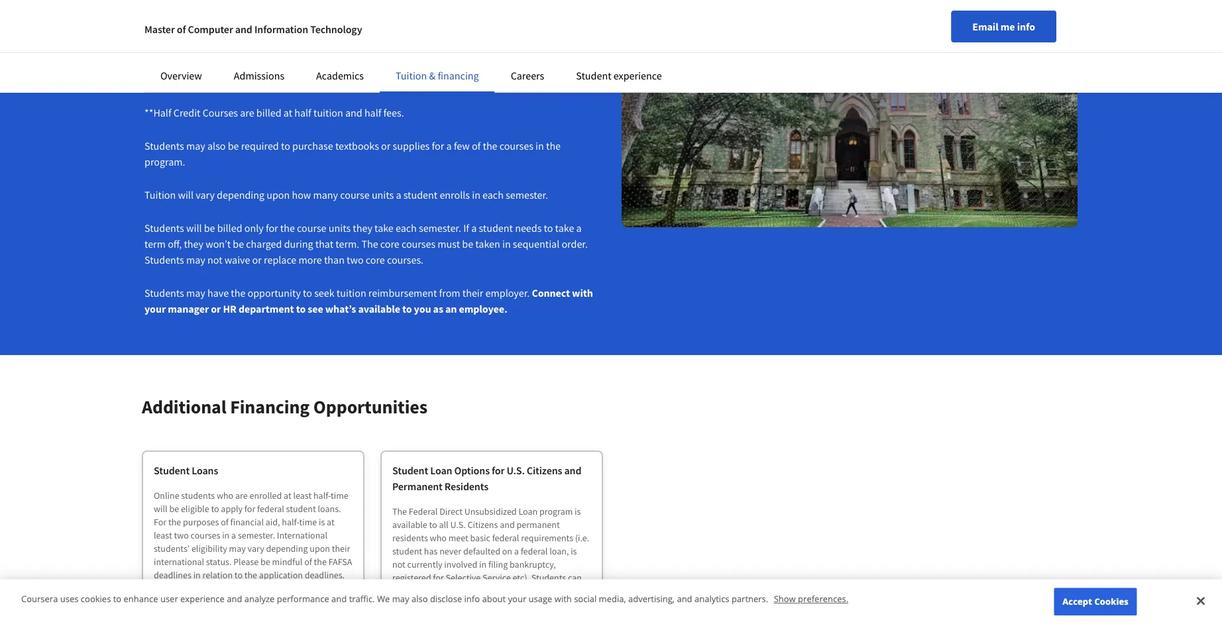 Task type: vqa. For each thing, say whether or not it's contained in the screenshot.
accept cookies button
yes



Task type: locate. For each thing, give the bounding box(es) containing it.
courses up eligibility
[[191, 530, 220, 541]]

0 horizontal spatial u.s.
[[450, 519, 466, 531]]

available up residents
[[392, 519, 427, 531]]

1 horizontal spatial upon
[[310, 543, 330, 555]]

online for online students who are enrolled at least half-time will be eligible to apply for federal student loans. for the purposes of financial aid, half-time is at least two courses in a semester. international students' eligibility may vary depending upon their international status.  please be mindful of the fafsa deadlines in relation to the application deadlines.
[[154, 490, 179, 502]]

students down private
[[426, 625, 461, 626]]

a left few
[[446, 139, 452, 152]]

with inside privacy alert dialog
[[555, 593, 572, 605]]

0 vertical spatial loan
[[430, 464, 452, 477]]

take up order.
[[555, 221, 574, 235]]

or inside connect with your manager or hr department to see what's available to you as an employee.
[[211, 302, 221, 315]]

student
[[576, 69, 611, 82], [154, 464, 190, 477], [392, 464, 428, 477]]

0 vertical spatial half-
[[313, 490, 331, 502]]

computer
[[188, 23, 233, 36]]

depending inside online students who are enrolled at least half-time will be eligible to apply for federal student loans. for the purposes of financial aid, half-time is at least two courses in a semester. international students' eligibility may vary depending upon their international status.  please be mindful of the fafsa deadlines in relation to the application deadlines.
[[266, 543, 308, 555]]

tuition
[[396, 69, 427, 82], [144, 188, 176, 201]]

=
[[242, 40, 247, 53]]

basic
[[470, 532, 490, 544]]

0 horizontal spatial not
[[207, 253, 222, 266]]

overview
[[160, 69, 202, 82]]

two down the term. in the left top of the page
[[347, 253, 364, 266]]

0 horizontal spatial experience
[[180, 593, 225, 605]]

opportunities
[[313, 395, 428, 419]]

technology
[[310, 23, 362, 36]]

not down won't
[[207, 253, 222, 266]]

your down etc). at the left of the page
[[508, 593, 526, 605]]

an
[[445, 302, 457, 315]]

1 take from the left
[[375, 221, 394, 235]]

loan up 'permanent'
[[519, 506, 538, 518]]

0 horizontal spatial least
[[154, 530, 172, 541]]

term
[[144, 237, 166, 251]]

take
[[375, 221, 394, 235], [555, 221, 574, 235]]

0 horizontal spatial tuition
[[144, 188, 176, 201]]

0 horizontal spatial your
[[144, 302, 166, 315]]

apply
[[221, 503, 243, 515]]

student left "loans"
[[154, 464, 190, 477]]

unsubsidized up basic on the bottom
[[464, 506, 517, 518]]

tuition & financing
[[396, 69, 479, 82]]

or down charged
[[252, 253, 262, 266]]

direct up all
[[440, 506, 463, 518]]

traffic.
[[349, 593, 375, 605]]

international
[[277, 530, 327, 541]]

will up for in the bottom of the page
[[154, 503, 167, 515]]

federal down service
[[487, 585, 516, 597]]

1 vertical spatial course
[[340, 188, 370, 201]]

than
[[324, 253, 345, 266]]

1 vertical spatial available
[[392, 519, 427, 531]]

0 horizontal spatial who
[[217, 490, 233, 502]]

at right enrolled
[[284, 490, 291, 502]]

0 horizontal spatial courses
[[191, 530, 220, 541]]

user
[[160, 593, 178, 605]]

1 horizontal spatial depending
[[266, 543, 308, 555]]

1 vertical spatial they
[[184, 237, 203, 251]]

0 horizontal spatial upon
[[267, 188, 290, 201]]

to left the apply
[[211, 503, 219, 515]]

half left fees.
[[364, 106, 381, 119]]

or inside the students may also be required to purchase textbooks or supplies for a few of the courses in the program.
[[381, 139, 391, 152]]

citizens
[[527, 464, 562, 477], [468, 519, 498, 531]]

1 vertical spatial two
[[174, 530, 189, 541]]

semester.
[[506, 188, 548, 201], [419, 221, 461, 235], [238, 530, 275, 541]]

permanent
[[517, 519, 560, 531]]

1 vertical spatial units
[[329, 221, 351, 235]]

depending up only
[[217, 188, 264, 201]]

0 vertical spatial with
[[572, 286, 593, 300]]

all
[[439, 519, 448, 531]]

accept cookies
[[1063, 596, 1129, 608]]

may up please in the bottom left of the page
[[229, 543, 246, 555]]

1 horizontal spatial also
[[412, 593, 428, 605]]

direct down etc). at the left of the page
[[517, 585, 540, 597]]

course inside students will be billed only for the course units they take each semester. if a student needs to take a term off, they won't be charged during that term. the core courses must be taken in sequential order. students may not waive or replace more than two core courses.
[[297, 221, 326, 235]]

and up the program
[[564, 464, 581, 477]]

0 horizontal spatial as
[[270, 73, 280, 86]]

2 half from the left
[[364, 106, 381, 119]]

coursera
[[21, 593, 58, 605]]

as inside connect with your manager or hr department to see what's available to you as an employee.
[[433, 302, 443, 315]]

0 vertical spatial also
[[207, 139, 226, 152]]

loan up permanent
[[430, 464, 452, 477]]

on inside the federal direct unsubsidized loan program is available to all u.s. citizens and permanent residents who meet basic federal requirements (i.e. student has never defaulted on a federal loan, is not currently involved in filing bankruptcy, registered for selective service etc). students can choose to borrow either federal direct graduate plus or private student loan funds to supplement the unsubsidized loan annual maximum of $20,500. students should research loan l
[[502, 545, 512, 557]]

1 horizontal spatial on
[[502, 545, 512, 557]]

1 vertical spatial are
[[240, 106, 254, 119]]

students inside the students may also be required to purchase textbooks or supplies for a few of the courses in the program.
[[144, 139, 184, 152]]

not inside students will be billed only for the course units they take each semester. if a student needs to take a term off, they won't be charged during that term. the core courses must be taken in sequential order. students may not waive or replace more than two core courses.
[[207, 253, 222, 266]]

online down master
[[144, 40, 175, 53]]

student loans
[[154, 464, 218, 477]]

online up for in the bottom of the page
[[154, 490, 179, 502]]

the inside the federal direct unsubsidized loan program is available to all u.s. citizens and permanent residents who meet basic federal requirements (i.e. student has never defaulted on a federal loan, is not currently involved in filing bankruptcy, registered for selective service etc). students can choose to borrow either federal direct graduate plus or private student loan funds to supplement the unsubsidized loan annual maximum of $20,500. students should research loan l
[[392, 612, 405, 624]]

semester. inside students will be billed only for the course units they take each semester. if a student needs to take a term off, they won't be charged during that term. the core courses must be taken in sequential order. students may not waive or replace more than two core courses.
[[419, 221, 461, 235]]

for up borrow
[[433, 572, 444, 584]]

a left &
[[421, 73, 426, 86]]

courses inside the students may also be required to purchase textbooks or supplies for a few of the courses in the program.
[[500, 139, 533, 152]]

0 horizontal spatial their
[[332, 543, 350, 555]]

additional financing opportunities
[[142, 395, 428, 419]]

either
[[462, 585, 485, 597]]

0 vertical spatial not
[[207, 253, 222, 266]]

their
[[462, 286, 483, 300], [332, 543, 350, 555]]

0 vertical spatial citizens
[[527, 464, 562, 477]]

tuition & financing link
[[396, 69, 479, 82]]

who
[[217, 490, 233, 502], [430, 532, 447, 544]]

half- up loans.
[[313, 490, 331, 502]]

enrolled
[[250, 490, 282, 502]]

tuition for tuition & financing
[[396, 69, 427, 82]]

0 vertical spatial your
[[144, 302, 166, 315]]

0 vertical spatial u.s.
[[507, 464, 525, 477]]

a inside online students who are enrolled at least half-time will be eligible to apply for federal student loans. for the purposes of financial aid, half-time is at least two courses in a semester. international students' eligibility may vary depending upon their international status.  please be mindful of the fafsa deadlines in relation to the application deadlines.
[[231, 530, 236, 541]]

and left 'permanent'
[[500, 519, 515, 531]]

two up students'
[[174, 530, 189, 541]]

student for student loans
[[154, 464, 190, 477]]

not up registered
[[392, 559, 405, 571]]

semester. down financial
[[238, 530, 275, 541]]

info left about
[[464, 593, 480, 605]]

vary up won't
[[196, 188, 215, 201]]

reimbursement
[[368, 286, 437, 300]]

1 horizontal spatial vary
[[248, 543, 264, 555]]

0 vertical spatial each
[[483, 188, 504, 201]]

students'
[[154, 543, 190, 555]]

master of computer and information technology
[[144, 23, 362, 36]]

to
[[281, 139, 290, 152], [544, 221, 553, 235], [303, 286, 312, 300], [296, 302, 306, 315], [402, 302, 412, 315], [211, 503, 219, 515], [429, 519, 437, 531], [235, 569, 243, 581], [422, 585, 430, 597], [113, 593, 121, 605], [528, 598, 536, 610]]

0 horizontal spatial on
[[407, 73, 419, 86]]

0 vertical spatial their
[[462, 286, 483, 300]]

u.s. inside student loan options for u.s. citizens and permanent residents
[[507, 464, 525, 477]]

are right fees
[[222, 73, 236, 86]]

may
[[186, 139, 205, 152], [186, 253, 205, 266], [186, 286, 205, 300], [229, 543, 246, 555], [392, 593, 409, 605]]

2 horizontal spatial loan
[[519, 506, 538, 518]]

0 horizontal spatial the
[[361, 237, 378, 251]]

may right we
[[392, 593, 409, 605]]

are right the courses
[[240, 106, 254, 119]]

0 vertical spatial they
[[353, 221, 372, 235]]

meet
[[448, 532, 468, 544]]

a down financial
[[231, 530, 236, 541]]

sequential
[[513, 237, 560, 251]]

be inside the students may also be required to purchase textbooks or supplies for a few of the courses in the program.
[[228, 139, 239, 152]]

2 vertical spatial course
[[297, 221, 326, 235]]

student down residents
[[392, 545, 422, 557]]

0 vertical spatial who
[[217, 490, 233, 502]]

0 horizontal spatial also
[[207, 139, 226, 152]]

0 horizontal spatial half
[[294, 106, 311, 119]]

for inside student loan options for u.s. citizens and permanent residents
[[492, 464, 505, 477]]

financing
[[438, 69, 479, 82]]

course down technology
[[310, 40, 340, 53]]

0 horizontal spatial loan
[[430, 464, 452, 477]]

how
[[292, 188, 311, 201]]

0 vertical spatial courses
[[500, 139, 533, 152]]

0 horizontal spatial student
[[154, 464, 190, 477]]

on
[[407, 73, 419, 86], [502, 545, 512, 557]]

half down guide
[[294, 106, 311, 119]]

tuition for tuition will vary depending upon how many course units a student enrolls in each semester.
[[144, 188, 176, 201]]

0 vertical spatial billed
[[256, 106, 281, 119]]

are for courses
[[240, 106, 254, 119]]

to inside the students may also be required to purchase textbooks or supplies for a few of the courses in the program.
[[281, 139, 290, 152]]

of right few
[[472, 139, 481, 152]]

advertising,
[[628, 593, 675, 605]]

student right careers link
[[576, 69, 611, 82]]

as right posted
[[270, 73, 280, 86]]

core up courses.
[[380, 237, 399, 251]]

only
[[244, 221, 264, 235]]

1 vertical spatial time
[[299, 516, 317, 528]]

careers
[[511, 69, 544, 82]]

for up financial
[[244, 503, 255, 515]]

many
[[313, 188, 338, 201]]

be right please in the bottom left of the page
[[261, 556, 270, 568]]

1 horizontal spatial units
[[372, 188, 394, 201]]

their up "employee."
[[462, 286, 483, 300]]

two
[[347, 253, 364, 266], [174, 530, 189, 541]]

will left only
[[186, 221, 202, 235]]

student up the taken
[[479, 221, 513, 235]]

0 horizontal spatial billed
[[217, 221, 242, 235]]

as
[[270, 73, 280, 86], [433, 302, 443, 315]]

courses right few
[[500, 139, 533, 152]]

1 horizontal spatial not
[[392, 559, 405, 571]]

least
[[293, 490, 312, 502], [154, 530, 172, 541]]

your inside privacy alert dialog
[[508, 593, 526, 605]]

1 horizontal spatial citizens
[[527, 464, 562, 477]]

off,
[[168, 237, 182, 251]]

admissions link
[[234, 69, 284, 82]]

1 horizontal spatial as
[[433, 302, 443, 315]]

0 horizontal spatial federal
[[257, 503, 284, 515]]

for inside students will be billed only for the course units they take each semester. if a student needs to take a term off, they won't be charged during that term. the core courses must be taken in sequential order. students may not waive or replace more than two core courses.
[[266, 221, 278, 235]]

units up the term. in the left top of the page
[[329, 221, 351, 235]]

also inside the students may also be required to purchase textbooks or supplies for a few of the courses in the program.
[[207, 139, 226, 152]]

and inside the federal direct unsubsidized loan program is available to all u.s. citizens and permanent residents who meet basic federal requirements (i.e. student has never defaulted on a federal loan, is not currently involved in filing bankruptcy, registered for selective service etc). students can choose to borrow either federal direct graduate plus or private student loan funds to supplement the unsubsidized loan annual maximum of $20,500. students should research loan l
[[500, 519, 515, 531]]

students
[[144, 139, 184, 152], [144, 221, 184, 235], [144, 253, 184, 266], [144, 286, 184, 300], [531, 572, 566, 584], [426, 625, 461, 626]]

half- up international
[[282, 516, 299, 528]]

courses inside online students who are enrolled at least half-time will be eligible to apply for federal student loans. for the purposes of financial aid, half-time is at least two courses in a semester. international students' eligibility may vary depending upon their international status.  please be mindful of the fafsa deadlines in relation to the application deadlines.
[[191, 530, 220, 541]]

direct
[[440, 506, 463, 518], [517, 585, 540, 597]]

also down the courses
[[207, 139, 226, 152]]

student for student experience
[[576, 69, 611, 82]]

the
[[361, 237, 378, 251], [392, 506, 407, 518]]

media,
[[599, 593, 626, 605]]

are inside online students who are enrolled at least half-time will be eligible to apply for federal student loans. for the purposes of financial aid, half-time is at least two courses in a semester. international students' eligibility may vary depending upon their international status.  please be mindful of the fafsa deadlines in relation to the application deadlines.
[[235, 490, 248, 502]]

u.s. up meet
[[450, 519, 466, 531]]

u.s.
[[507, 464, 525, 477], [450, 519, 466, 531]]

1 vertical spatial loan
[[519, 506, 538, 518]]

deadlines.
[[305, 569, 345, 581]]

1 vertical spatial who
[[430, 532, 447, 544]]

to right needs
[[544, 221, 553, 235]]

two inside students will be billed only for the course units they take each semester. if a student needs to take a term off, they won't be charged during that term. the core courses must be taken in sequential order. students may not waive or replace more than two core courses.
[[347, 253, 364, 266]]

1 vertical spatial billed
[[217, 221, 242, 235]]

for right options
[[492, 464, 505, 477]]

enhance
[[124, 593, 158, 605]]

federal down permanent
[[409, 506, 438, 518]]

1 vertical spatial your
[[508, 593, 526, 605]]

loan inside student loan options for u.s. citizens and permanent residents
[[430, 464, 452, 477]]

0 vertical spatial tuition
[[313, 106, 343, 119]]

are up the apply
[[235, 490, 248, 502]]

loan
[[485, 598, 502, 610], [526, 625, 543, 626]]

citizens up basic on the bottom
[[468, 519, 498, 531]]

info inside privacy alert dialog
[[464, 593, 480, 605]]

federal up 'aid,'
[[257, 503, 284, 515]]

at for least
[[284, 490, 291, 502]]

needs
[[515, 221, 542, 235]]

your inside connect with your manager or hr department to see what's available to you as an employee.
[[144, 302, 166, 315]]

waive
[[225, 253, 250, 266]]

student for student loan options for u.s. citizens and permanent residents
[[392, 464, 428, 477]]

choose
[[392, 585, 420, 597]]

0 horizontal spatial direct
[[440, 506, 463, 518]]

is right the program
[[575, 506, 581, 518]]

mindful
[[272, 556, 302, 568]]

units down the students may also be required to purchase textbooks or supplies for a few of the courses in the program.
[[372, 188, 394, 201]]

2 horizontal spatial student
[[576, 69, 611, 82]]

they up the term. in the left top of the page
[[353, 221, 372, 235]]

each right enrolls
[[483, 188, 504, 201]]

who down all
[[430, 532, 447, 544]]

1 horizontal spatial loan
[[461, 612, 480, 624]]

are for fees
[[222, 73, 236, 86]]

courses inside students will be billed only for the course units they take each semester. if a student needs to take a term off, they won't be charged during that term. the core courses must be taken in sequential order. students may not waive or replace more than two core courses.
[[402, 237, 436, 251]]

billed inside students will be billed only for the course units they take each semester. if a student needs to take a term off, they won't be charged during that term. the core courses must be taken in sequential order. students may not waive or replace more than two core courses.
[[217, 221, 242, 235]]

student inside student loan options for u.s. citizens and permanent residents
[[392, 464, 428, 477]]

0 vertical spatial depending
[[217, 188, 264, 201]]

0 horizontal spatial they
[[184, 237, 203, 251]]

1 horizontal spatial tuition
[[396, 69, 427, 82]]

units inside students will be billed only for the course units they take each semester. if a student needs to take a term off, they won't be charged during that term. the core courses must be taken in sequential order. students may not waive or replace more than two core courses.
[[329, 221, 351, 235]]

0 horizontal spatial depending
[[217, 188, 264, 201]]

students may also be required to purchase textbooks or supplies for a few of the courses in the program.
[[144, 139, 561, 168]]

registered
[[392, 572, 431, 584]]

course
[[310, 40, 340, 53], [340, 188, 370, 201], [297, 221, 326, 235]]

1 vertical spatial at
[[284, 490, 291, 502]]

department
[[239, 302, 294, 315]]

or right plus
[[415, 598, 423, 610]]

2 vertical spatial loan
[[461, 612, 480, 624]]

course for the
[[297, 221, 326, 235]]

unsubsidized down private
[[407, 612, 459, 624]]

take up courses.
[[375, 221, 394, 235]]

units for they
[[329, 221, 351, 235]]

in inside the federal direct unsubsidized loan program is available to all u.s. citizens and permanent residents who meet basic federal requirements (i.e. student has never defaulted on a federal loan, is not currently involved in filing bankruptcy, registered for selective service etc). students can choose to borrow either federal direct graduate plus or private student loan funds to supplement the unsubsidized loan annual maximum of $20,500. students should research loan l
[[479, 559, 487, 571]]

international
[[154, 556, 204, 568]]

with right connect at the left top of the page
[[572, 286, 593, 300]]

1 horizontal spatial with
[[572, 286, 593, 300]]

not
[[207, 253, 222, 266], [392, 559, 405, 571]]

and right guide
[[317, 73, 334, 86]]

the right the term. in the left top of the page
[[361, 237, 378, 251]]

1 vertical spatial tuition
[[144, 188, 176, 201]]

1 vertical spatial upon
[[310, 543, 330, 555]]

0 horizontal spatial units
[[329, 221, 351, 235]]

fees
[[201, 73, 219, 86]]

0 vertical spatial info
[[1017, 20, 1035, 33]]

1 vertical spatial semester.
[[419, 221, 461, 235]]

least right enrolled
[[293, 490, 312, 502]]

financing
[[230, 395, 310, 419]]

2 vertical spatial semester.
[[238, 530, 275, 541]]

will inside students will be billed only for the course units they take each semester. if a student needs to take a term off, they won't be charged during that term. the core courses must be taken in sequential order. students may not waive or replace more than two core courses.
[[186, 221, 202, 235]]

semester. up "must"
[[419, 221, 461, 235]]

may left waive
[[186, 253, 205, 266]]

$20,500.
[[392, 625, 425, 626]]

cookies
[[1094, 596, 1129, 608]]

textbooks
[[335, 139, 379, 152]]

1 horizontal spatial the
[[392, 506, 407, 518]]

1 horizontal spatial federal
[[487, 585, 516, 597]]

the up residents
[[392, 506, 407, 518]]

1 horizontal spatial unsubsidized
[[464, 506, 517, 518]]

service
[[483, 572, 511, 584]]

your left manager
[[144, 302, 166, 315]]

1 horizontal spatial student
[[392, 464, 428, 477]]

1 vertical spatial least
[[154, 530, 172, 541]]

etc).
[[513, 572, 530, 584]]

may inside privacy alert dialog
[[392, 593, 409, 605]]

units
[[372, 188, 394, 201], [329, 221, 351, 235]]

0 vertical spatial tuition
[[396, 69, 427, 82]]

is down loans.
[[319, 516, 325, 528]]

for inside the students may also be required to purchase textbooks or supplies for a few of the courses in the program.
[[432, 139, 444, 152]]

1 horizontal spatial your
[[508, 593, 526, 605]]

supplement
[[538, 598, 584, 610]]

1 horizontal spatial their
[[462, 286, 483, 300]]

tuition down program. at the top of the page
[[144, 188, 176, 201]]

0 horizontal spatial take
[[375, 221, 394, 235]]

1 vertical spatial not
[[392, 559, 405, 571]]

0 vertical spatial unsubsidized
[[464, 506, 517, 518]]

master
[[144, 23, 175, 36]]

online
[[144, 40, 175, 53], [154, 490, 179, 502]]

depending up 'mindful'
[[266, 543, 308, 555]]

of right 'mindful'
[[304, 556, 312, 568]]

eligible
[[181, 503, 209, 515]]

at down loans.
[[327, 516, 334, 528]]

course for per
[[310, 40, 340, 53]]

is
[[575, 506, 581, 518], [319, 516, 325, 528], [571, 545, 577, 557]]

0 vertical spatial two
[[347, 253, 364, 266]]

0 horizontal spatial two
[[174, 530, 189, 541]]

online inside online students who are enrolled at least half-time will be eligible to apply for federal student loans. for the purposes of financial aid, half-time is at least two courses in a semester. international students' eligibility may vary depending upon their international status.  please be mindful of the fafsa deadlines in relation to the application deadlines.
[[154, 490, 179, 502]]

be left required
[[228, 139, 239, 152]]

tuition for reimbursement
[[337, 286, 366, 300]]

upon down international
[[310, 543, 330, 555]]

students will be billed only for the course units they take each semester. if a student needs to take a term off, they won't be charged during that term. the core courses must be taken in sequential order. students may not waive or replace more than two core courses.
[[144, 221, 588, 266]]

graduate
[[542, 585, 578, 597]]

with inside connect with your manager or hr department to see what's available to you as an employee.
[[572, 286, 593, 300]]

experience inside privacy alert dialog
[[180, 593, 225, 605]]

tuition up what's
[[337, 286, 366, 300]]

student
[[403, 188, 438, 201], [479, 221, 513, 235], [286, 503, 316, 515], [392, 545, 422, 557], [453, 598, 483, 610]]

2 take from the left
[[555, 221, 574, 235]]

loan
[[430, 464, 452, 477], [519, 506, 538, 518], [461, 612, 480, 624]]

on up "filing"
[[502, 545, 512, 557]]

1 vertical spatial info
[[464, 593, 480, 605]]

also down registered
[[412, 593, 428, 605]]

their up fafsa
[[332, 543, 350, 555]]

info inside button
[[1017, 20, 1035, 33]]

federal
[[257, 503, 284, 515], [492, 532, 519, 544], [521, 545, 548, 557]]

for up charged
[[266, 221, 278, 235]]

1 vertical spatial their
[[332, 543, 350, 555]]

they
[[353, 221, 372, 235], [184, 237, 203, 251]]

1 vertical spatial citizens
[[468, 519, 498, 531]]

to up the maximum
[[528, 598, 536, 610]]

required
[[241, 139, 279, 152]]

1 vertical spatial experience
[[180, 593, 225, 605]]

semester. inside online students who are enrolled at least half-time will be eligible to apply for federal student loans. for the purposes of financial aid, half-time is at least two courses in a semester. international students' eligibility may vary depending upon their international status.  please be mindful of the fafsa deadlines in relation to the application deadlines.
[[238, 530, 275, 541]]

accept
[[1063, 596, 1092, 608]]



Task type: describe. For each thing, give the bounding box(es) containing it.
or inside the federal direct unsubsidized loan program is available to all u.s. citizens and permanent residents who meet basic federal requirements (i.e. student has never defaulted on a federal loan, is not currently involved in filing bankruptcy, registered for selective service etc). students can choose to borrow either federal direct graduate plus or private student loan funds to supplement the unsubsidized loan annual maximum of $20,500. students should research loan l
[[415, 598, 423, 610]]

to up private
[[422, 585, 430, 597]]

options
[[454, 464, 490, 477]]

(i.e.
[[575, 532, 589, 544]]

and left the analyze
[[227, 593, 242, 605]]

the inside students will be billed only for the course units they take each semester. if a student needs to take a term off, they won't be charged during that term. the core courses must be taken in sequential order. students may not waive or replace more than two core courses.
[[280, 221, 295, 235]]

student inside online students who are enrolled at least half-time will be eligible to apply for federal student loans. for the purposes of financial aid, half-time is at least two courses in a semester. international students' eligibility may vary depending upon their international status.  please be mindful of the fafsa deadlines in relation to the application deadlines.
[[286, 503, 316, 515]]

may up manager
[[186, 286, 205, 300]]

upon inside online students who are enrolled at least half-time will be eligible to apply for federal student loans. for the purposes of financial aid, half-time is at least two courses in a semester. international students' eligibility may vary depending upon their international status.  please be mindful of the fafsa deadlines in relation to the application deadlines.
[[310, 543, 330, 555]]

1 horizontal spatial billed
[[256, 106, 281, 119]]

coursera uses cookies to enhance user experience and analyze performance and traffic. we may also disclose info about your usage with social media, advertising, and analytics partners. show preferences.
[[21, 593, 848, 605]]

be left eligible
[[169, 503, 179, 515]]

available inside connect with your manager or hr department to see what's available to you as an employee.
[[358, 302, 400, 315]]

0 vertical spatial least
[[293, 490, 312, 502]]

may inside online students who are enrolled at least half-time will be eligible to apply for federal student loans. for the purposes of financial aid, half-time is at least two courses in a semester. international students' eligibility may vary depending upon their international status.  please be mindful of the fafsa deadlines in relation to the application deadlines.
[[229, 543, 246, 555]]

academics link
[[316, 69, 364, 82]]

to left seek
[[303, 286, 312, 300]]

online for online services fees = $150 usd per course unit
[[144, 40, 175, 53]]

1 half from the left
[[294, 106, 311, 119]]

a down supplies
[[396, 188, 401, 201]]

you
[[414, 302, 431, 315]]

defaulted
[[463, 545, 500, 557]]

1 vertical spatial half-
[[282, 516, 299, 528]]

enrolls
[[440, 188, 470, 201]]

guide
[[290, 73, 315, 86]]

who inside the federal direct unsubsidized loan program is available to all u.s. citizens and permanent residents who meet basic federal requirements (i.e. student has never defaulted on a federal loan, is not currently involved in filing bankruptcy, registered for selective service etc). students can choose to borrow either federal direct graduate plus or private student loan funds to supplement the unsubsidized loan annual maximum of $20,500. students should research loan l
[[430, 532, 447, 544]]

students up graduate on the left of page
[[531, 572, 566, 584]]

0 vertical spatial experience
[[614, 69, 662, 82]]

and inside student loan options for u.s. citizens and permanent residents
[[564, 464, 581, 477]]

will down unit
[[336, 73, 352, 86]]

student down either
[[453, 598, 483, 610]]

a left guide
[[282, 73, 288, 86]]

to left all
[[429, 519, 437, 531]]

privacy alert dialog
[[0, 579, 1222, 626]]

or inside students will be billed only for the course units they take each semester. if a student needs to take a term off, they won't be charged during that term. the core courses must be taken in sequential order. students may not waive or replace more than two core courses.
[[252, 253, 262, 266]]

not inside the federal direct unsubsidized loan program is available to all u.s. citizens and permanent residents who meet basic federal requirements (i.e. student has never defaulted on a federal loan, is not currently involved in filing bankruptcy, registered for selective service etc). students can choose to borrow either federal direct graduate plus or private student loan funds to supplement the unsubsidized loan annual maximum of $20,500. students should research loan l
[[392, 559, 405, 571]]

for inside the federal direct unsubsidized loan program is available to all u.s. citizens and permanent residents who meet basic federal requirements (i.e. student has never defaulted on a federal loan, is not currently involved in filing bankruptcy, registered for selective service etc). students can choose to borrow either federal direct graduate plus or private student loan funds to supplement the unsubsidized loan annual maximum of $20,500. students should research loan l
[[433, 572, 444, 584]]

0 vertical spatial upon
[[267, 188, 290, 201]]

students
[[181, 490, 215, 502]]

course for many
[[340, 188, 370, 201]]

of down the apply
[[221, 516, 229, 528]]

and up the textbooks
[[345, 106, 362, 119]]

disclose
[[430, 593, 462, 605]]

of inside the students may also be required to purchase textbooks or supplies for a few of the courses in the program.
[[472, 139, 481, 152]]

and left fees
[[182, 73, 199, 86]]

if
[[463, 221, 469, 235]]

deadlines
[[154, 569, 191, 581]]

basis.
[[457, 73, 483, 86]]

to inside students will be billed only for the course units they take each semester. if a student needs to take a term off, they won't be charged during that term. the core courses must be taken in sequential order. students may not waive or replace more than two core courses.
[[544, 221, 553, 235]]

students up term
[[144, 221, 184, 235]]

selective
[[446, 572, 481, 584]]

in inside students will be billed only for the course units they take each semester. if a student needs to take a term off, they won't be charged during that term. the core courses must be taken in sequential order. students may not waive or replace more than two core courses.
[[502, 237, 511, 251]]

the inside students will be billed only for the course units they take each semester. if a student needs to take a term off, they won't be charged during that term. the core courses must be taken in sequential order. students may not waive or replace more than two core courses.
[[361, 237, 378, 251]]

aid,
[[266, 516, 280, 528]]

$150
[[249, 40, 270, 53]]

see
[[308, 302, 323, 315]]

be up waive
[[233, 237, 244, 251]]

and left analytics
[[677, 593, 692, 605]]

and up =
[[235, 23, 252, 36]]

who inside online students who are enrolled at least half-time will be eligible to apply for federal student loans. for the purposes of financial aid, half-time is at least two courses in a semester. international students' eligibility may vary depending upon their international status.  please be mindful of the fafsa deadlines in relation to the application deadlines.
[[217, 490, 233, 502]]

students up manager
[[144, 286, 184, 300]]

careers link
[[511, 69, 544, 82]]

at for half
[[284, 106, 292, 119]]

bankruptcy,
[[510, 559, 556, 571]]

available inside the federal direct unsubsidized loan program is available to all u.s. citizens and permanent residents who meet basic federal requirements (i.e. student has never defaulted on a federal loan, is not currently involved in filing bankruptcy, registered for selective service etc). students can choose to borrow either federal direct graduate plus or private student loan funds to supplement the unsubsidized loan annual maximum of $20,500. students should research loan l
[[392, 519, 427, 531]]

residents
[[392, 532, 428, 544]]

to down please in the bottom left of the page
[[235, 569, 243, 581]]

each inside students will be billed only for the course units they take each semester. if a student needs to take a term off, they won't be charged during that term. the core courses must be taken in sequential order. students may not waive or replace more than two core courses.
[[396, 221, 417, 235]]

2 vertical spatial federal
[[521, 545, 548, 557]]

be down 'if'
[[462, 237, 473, 251]]

courses
[[203, 106, 238, 119]]

program.
[[144, 155, 185, 168]]

what's
[[325, 302, 356, 315]]

uses
[[60, 593, 79, 605]]

supplies
[[393, 139, 430, 152]]

me
[[1001, 20, 1015, 33]]

1 vertical spatial federal
[[487, 585, 516, 597]]

a right 'if'
[[471, 221, 477, 235]]

from
[[439, 286, 460, 300]]

be up won't
[[204, 221, 215, 235]]

u.s. inside the federal direct unsubsidized loan program is available to all u.s. citizens and permanent residents who meet basic federal requirements (i.e. student has never defaulted on a federal loan, is not currently involved in filing bankruptcy, registered for selective service etc). students can choose to borrow either federal direct graduate plus or private student loan funds to supplement the unsubsidized loan annual maximum of $20,500. students should research loan l
[[450, 519, 466, 531]]

employer.
[[485, 286, 530, 300]]

two inside online students who are enrolled at least half-time will be eligible to apply for federal student loans. for the purposes of financial aid, half-time is at least two courses in a semester. international students' eligibility may vary depending upon their international status.  please be mindful of the fafsa deadlines in relation to the application deadlines.
[[174, 530, 189, 541]]

are for who
[[235, 490, 248, 502]]

citizens inside the federal direct unsubsidized loan program is available to all u.s. citizens and permanent residents who meet basic federal requirements (i.e. student has never defaulted on a federal loan, is not currently involved in filing bankruptcy, registered for selective service etc). students can choose to borrow either federal direct graduate plus or private student loan funds to supplement the unsubsidized loan annual maximum of $20,500. students should research loan l
[[468, 519, 498, 531]]

the inside the federal direct unsubsidized loan program is available to all u.s. citizens and permanent residents who meet basic federal requirements (i.e. student has never defaulted on a federal loan, is not currently involved in filing bankruptcy, registered for selective service etc). students can choose to borrow either federal direct graduate plus or private student loan funds to supplement the unsubsidized loan annual maximum of $20,500. students should research loan l
[[392, 506, 407, 518]]

units for a
[[372, 188, 394, 201]]

opportunity
[[248, 286, 301, 300]]

be left adjusted
[[354, 73, 365, 86]]

fees.
[[383, 106, 404, 119]]

0 vertical spatial direct
[[440, 506, 463, 518]]

currently
[[407, 559, 442, 571]]

please
[[233, 556, 259, 568]]

0 horizontal spatial loan
[[485, 598, 502, 610]]

for
[[154, 516, 166, 528]]

**half credit courses are billed at half tuition and half fees.
[[144, 106, 404, 119]]

relation
[[202, 569, 233, 581]]

partners.
[[732, 593, 768, 605]]

student experience link
[[576, 69, 662, 82]]

1 vertical spatial core
[[366, 253, 385, 266]]

to left see
[[296, 302, 306, 315]]

may inside the students may also be required to purchase textbooks or supplies for a few of the courses in the program.
[[186, 139, 205, 152]]

connect with your manager or hr department to see what's available to you as an employee.
[[144, 286, 593, 315]]

filing
[[488, 559, 508, 571]]

funds
[[504, 598, 526, 610]]

1 horizontal spatial half-
[[313, 490, 331, 502]]

connect with your manager or hr department to see what's available to you as an employee. link
[[144, 286, 593, 315]]

manager
[[168, 302, 209, 315]]

requirements
[[521, 532, 573, 544]]

fafsa
[[329, 556, 352, 568]]

0 vertical spatial core
[[380, 237, 399, 251]]

1 horizontal spatial federal
[[492, 532, 519, 544]]

0 vertical spatial vary
[[196, 188, 215, 201]]

students down term
[[144, 253, 184, 266]]

courses.
[[387, 253, 424, 266]]

0 horizontal spatial time
[[299, 516, 317, 528]]

accept cookies button
[[1054, 588, 1137, 616]]

is right loan,
[[571, 545, 577, 557]]

never
[[440, 545, 461, 557]]

connect
[[532, 286, 570, 300]]

program
[[539, 506, 573, 518]]

*tuition and fees are posted as a guide and will be adjusted on a yearly basis.
[[144, 73, 483, 86]]

will inside online students who are enrolled at least half-time will be eligible to apply for federal student loans. for the purposes of financial aid, half-time is at least two courses in a semester. international students' eligibility may vary depending upon their international status.  please be mindful of the fafsa deadlines in relation to the application deadlines.
[[154, 503, 167, 515]]

and left "traffic."
[[331, 593, 347, 605]]

taken
[[475, 237, 500, 251]]

vary inside online students who are enrolled at least half-time will be eligible to apply for federal student loans. for the purposes of financial aid, half-time is at least two courses in a semester. international students' eligibility may vary depending upon their international status.  please be mindful of the fafsa deadlines in relation to the application deadlines.
[[248, 543, 264, 555]]

of right master
[[177, 23, 186, 36]]

their inside online students who are enrolled at least half-time will be eligible to apply for federal student loans. for the purposes of financial aid, half-time is at least two courses in a semester. international students' eligibility may vary depending upon their international status.  please be mindful of the fafsa deadlines in relation to the application deadlines.
[[332, 543, 350, 555]]

involved
[[444, 559, 477, 571]]

1 vertical spatial unsubsidized
[[407, 612, 459, 624]]

a inside the students may also be required to purchase textbooks or supplies for a few of the courses in the program.
[[446, 139, 452, 152]]

we
[[377, 593, 390, 605]]

usd
[[272, 40, 291, 53]]

&
[[429, 69, 436, 82]]

students may have the opportunity to seek tuition reimbursement from their employer.
[[144, 286, 532, 300]]

of inside the federal direct unsubsidized loan program is available to all u.s. citizens and permanent residents who meet basic federal requirements (i.e. student has never defaulted on a federal loan, is not currently involved in filing bankruptcy, registered for selective service etc). students can choose to borrow either federal direct graduate plus or private student loan funds to supplement the unsubsidized loan annual maximum of $20,500. students should research loan l
[[552, 612, 560, 624]]

a up order.
[[576, 221, 582, 235]]

2 horizontal spatial semester.
[[506, 188, 548, 201]]

1 horizontal spatial direct
[[517, 585, 540, 597]]

for inside online students who are enrolled at least half-time will be eligible to apply for federal student loans. for the purposes of financial aid, half-time is at least two courses in a semester. international students' eligibility may vary depending upon their international status.  please be mindful of the fafsa deadlines in relation to the application deadlines.
[[244, 503, 255, 515]]

student inside students will be billed only for the course units they take each semester. if a student needs to take a term off, they won't be charged during that term. the core courses must be taken in sequential order. students may not waive or replace more than two core courses.
[[479, 221, 513, 235]]

to inside privacy alert dialog
[[113, 593, 121, 605]]

in inside the students may also be required to purchase textbooks or supplies for a few of the courses in the program.
[[536, 139, 544, 152]]

plus
[[392, 598, 413, 610]]

tuition for and
[[313, 106, 343, 119]]

1 horizontal spatial time
[[331, 490, 348, 502]]

additional
[[142, 395, 226, 419]]

may inside students will be billed only for the course units they take each semester. if a student needs to take a term off, they won't be charged during that term. the core courses must be taken in sequential order. students may not waive or replace more than two core courses.
[[186, 253, 205, 266]]

hr
[[223, 302, 236, 315]]

will down program. at the top of the page
[[178, 188, 194, 201]]

federal inside online students who are enrolled at least half-time will be eligible to apply for federal student loans. for the purposes of financial aid, half-time is at least two courses in a semester. international students' eligibility may vary depending upon their international status.  please be mindful of the fafsa deadlines in relation to the application deadlines.
[[257, 503, 284, 515]]

should
[[463, 625, 490, 626]]

the federal direct unsubsidized loan program is available to all u.s. citizens and permanent residents who meet basic federal requirements (i.e. student has never defaulted on a federal loan, is not currently involved in filing bankruptcy, registered for selective service etc). students can choose to borrow either federal direct graduate plus or private student loan funds to supplement the unsubsidized loan annual maximum of $20,500. students should research loan l
[[392, 506, 589, 626]]

student left enrolls
[[403, 188, 438, 201]]

unit
[[342, 40, 360, 53]]

that
[[315, 237, 333, 251]]

to left you
[[402, 302, 412, 315]]

also inside privacy alert dialog
[[412, 593, 428, 605]]

have
[[207, 286, 229, 300]]

about
[[482, 593, 506, 605]]

per
[[293, 40, 308, 53]]

is inside online students who are enrolled at least half-time will be eligible to apply for federal student loans. for the purposes of financial aid, half-time is at least two courses in a semester. international students' eligibility may vary depending upon their international status.  please be mindful of the fafsa deadlines in relation to the application deadlines.
[[319, 516, 325, 528]]

information
[[254, 23, 308, 36]]

2 vertical spatial at
[[327, 516, 334, 528]]

seek
[[314, 286, 334, 300]]

maximum
[[511, 612, 550, 624]]

a inside the federal direct unsubsidized loan program is available to all u.s. citizens and permanent residents who meet basic federal requirements (i.e. student has never defaulted on a federal loan, is not currently involved in filing bankruptcy, registered for selective service etc). students can choose to borrow either federal direct graduate plus or private student loan funds to supplement the unsubsidized loan annual maximum of $20,500. students should research loan l
[[514, 545, 519, 557]]

can
[[568, 572, 582, 584]]

1 horizontal spatial loan
[[526, 625, 543, 626]]

0 horizontal spatial federal
[[409, 506, 438, 518]]

citizens inside student loan options for u.s. citizens and permanent residents
[[527, 464, 562, 477]]

annual
[[482, 612, 509, 624]]

term.
[[336, 237, 359, 251]]

adjusted
[[367, 73, 405, 86]]

analytics
[[695, 593, 729, 605]]



